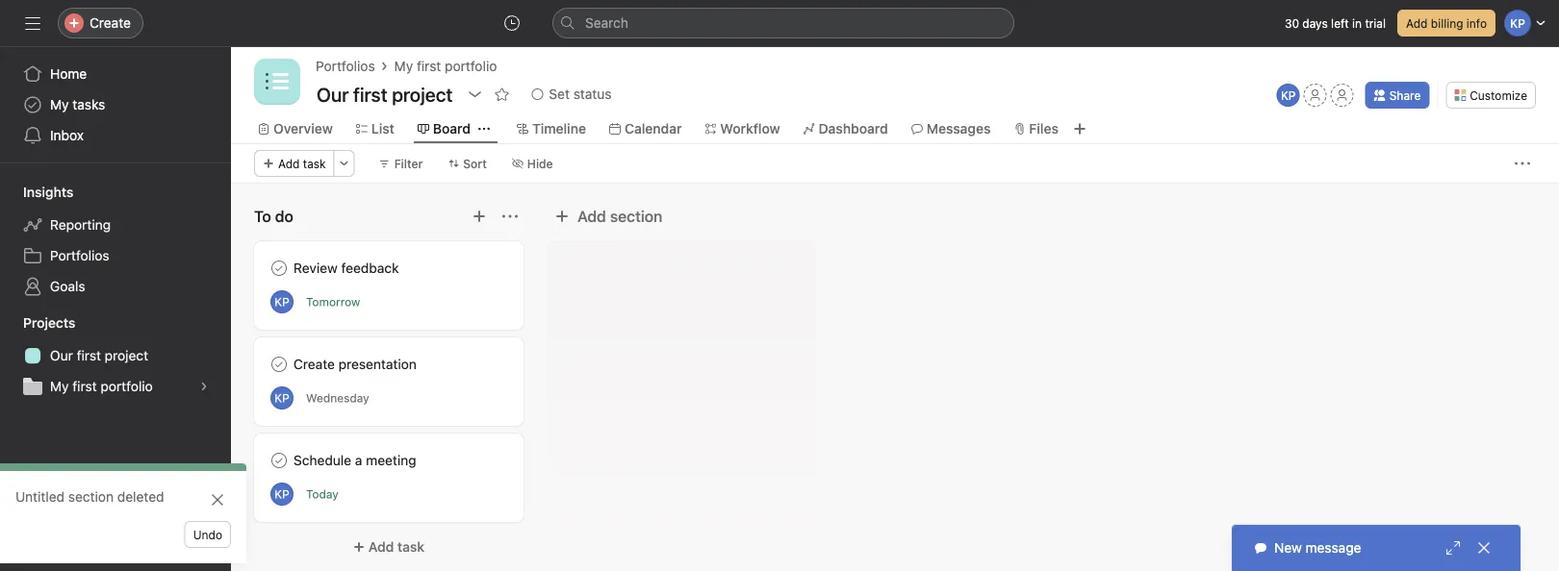 Task type: locate. For each thing, give the bounding box(es) containing it.
first
[[417, 58, 441, 74], [77, 348, 101, 364], [73, 379, 97, 395]]

tomorrow button
[[306, 296, 360, 309]]

review
[[294, 260, 338, 276]]

completed image
[[268, 353, 291, 376], [268, 450, 291, 473]]

0 horizontal spatial portfolios link
[[12, 241, 219, 271]]

create
[[90, 15, 131, 31], [294, 357, 335, 373]]

our first project
[[50, 348, 148, 364]]

0 vertical spatial my first portfolio link
[[394, 56, 497, 77]]

1 vertical spatial add task
[[369, 540, 425, 555]]

completed checkbox left create presentation in the bottom left of the page
[[268, 353, 291, 376]]

first right our
[[77, 348, 101, 364]]

0 horizontal spatial my first portfolio
[[50, 379, 153, 395]]

set status
[[549, 86, 612, 102]]

1 vertical spatial task
[[398, 540, 425, 555]]

wednesday button
[[306, 392, 369, 405]]

portfolios link
[[316, 56, 375, 77], [12, 241, 219, 271]]

add down overview link
[[278, 157, 300, 170]]

0 vertical spatial completed checkbox
[[268, 257, 291, 280]]

status
[[573, 86, 612, 102]]

0 vertical spatial portfolios
[[316, 58, 375, 74]]

portfolios link up "list" link
[[316, 56, 375, 77]]

kp down completed option at the left bottom
[[275, 488, 290, 502]]

2 completed image from the top
[[268, 450, 291, 473]]

add task button
[[254, 150, 335, 177], [254, 530, 524, 565]]

1 vertical spatial section
[[68, 489, 114, 505]]

trial
[[1365, 16, 1386, 30]]

1 vertical spatial portfolios link
[[12, 241, 219, 271]]

home link
[[12, 59, 219, 90]]

tasks
[[73, 97, 105, 113]]

0 horizontal spatial portfolio
[[101, 379, 153, 395]]

0 vertical spatial first
[[417, 58, 441, 74]]

section
[[610, 207, 663, 226], [68, 489, 114, 505]]

1 horizontal spatial more actions image
[[1515, 156, 1531, 171]]

1 vertical spatial add task button
[[254, 530, 524, 565]]

kp for schedule a meeting
[[275, 488, 290, 502]]

1 vertical spatial close image
[[1477, 541, 1492, 556]]

completed image left schedule
[[268, 450, 291, 473]]

task down meeting
[[398, 540, 425, 555]]

hide button
[[503, 150, 562, 177]]

portfolios down 'reporting'
[[50, 248, 109, 264]]

1 horizontal spatial portfolios
[[316, 58, 375, 74]]

search
[[585, 15, 629, 31]]

0 horizontal spatial my first portfolio link
[[12, 372, 219, 402]]

list link
[[356, 118, 394, 140]]

add down meeting
[[369, 540, 394, 555]]

files link
[[1014, 118, 1059, 140]]

1 horizontal spatial my first portfolio
[[394, 58, 497, 74]]

section for add
[[610, 207, 663, 226]]

0 vertical spatial section
[[610, 207, 663, 226]]

0 vertical spatial portfolio
[[445, 58, 497, 74]]

overview link
[[258, 118, 333, 140]]

0 horizontal spatial add task
[[278, 157, 326, 170]]

kp left wednesday
[[275, 392, 290, 405]]

my left tasks
[[50, 97, 69, 113]]

more actions image left filter dropdown button
[[338, 158, 350, 169]]

my down our
[[50, 379, 69, 395]]

portfolio down project
[[101, 379, 153, 395]]

kp button for review feedback
[[270, 291, 294, 314]]

my
[[394, 58, 413, 74], [50, 97, 69, 113], [50, 379, 69, 395]]

calendar
[[625, 121, 682, 137]]

add task button down overview link
[[254, 150, 335, 177]]

close image right expand new message "image"
[[1477, 541, 1492, 556]]

1 vertical spatial my
[[50, 97, 69, 113]]

goals
[[50, 279, 85, 295]]

task down overview
[[303, 157, 326, 170]]

30
[[1285, 16, 1299, 30]]

1 vertical spatial my first portfolio link
[[12, 372, 219, 402]]

my for my tasks link
[[50, 97, 69, 113]]

review feedback
[[294, 260, 399, 276]]

completed checkbox left 'review'
[[268, 257, 291, 280]]

share button
[[1366, 82, 1430, 109]]

left
[[1331, 16, 1349, 30]]

create for create
[[90, 15, 131, 31]]

more actions image down customize
[[1515, 156, 1531, 171]]

close image up undo "button"
[[210, 493, 225, 508]]

0 horizontal spatial section
[[68, 489, 114, 505]]

files
[[1029, 121, 1059, 137]]

in
[[1352, 16, 1362, 30]]

create button
[[58, 8, 143, 39]]

kp button down completed image on the top
[[270, 291, 294, 314]]

0 vertical spatial my first portfolio
[[394, 58, 497, 74]]

dashboard
[[819, 121, 888, 137]]

search button
[[553, 8, 1015, 39]]

portfolio up show options icon
[[445, 58, 497, 74]]

0 horizontal spatial more actions image
[[338, 158, 350, 169]]

add task for second add task button from the top of the page
[[369, 540, 425, 555]]

1 vertical spatial completed checkbox
[[268, 353, 291, 376]]

create up wednesday
[[294, 357, 335, 373]]

1 completed checkbox from the top
[[268, 257, 291, 280]]

customize
[[1470, 89, 1528, 102]]

1 horizontal spatial section
[[610, 207, 663, 226]]

2 completed checkbox from the top
[[268, 353, 291, 376]]

create presentation
[[294, 357, 417, 373]]

portfolios up "list" link
[[316, 58, 375, 74]]

feedback
[[341, 260, 399, 276]]

completed checkbox for create presentation
[[268, 353, 291, 376]]

today button
[[306, 488, 339, 502]]

1 vertical spatial portfolios
[[50, 248, 109, 264]]

more actions image
[[1515, 156, 1531, 171], [338, 158, 350, 169]]

my first portfolio link
[[394, 56, 497, 77], [12, 372, 219, 402]]

portfolio
[[445, 58, 497, 74], [101, 379, 153, 395]]

sort
[[463, 157, 487, 170]]

1 vertical spatial first
[[77, 348, 101, 364]]

0 vertical spatial close image
[[210, 493, 225, 508]]

messages link
[[911, 118, 991, 140]]

my first portfolio link up show options icon
[[394, 56, 497, 77]]

add task down meeting
[[369, 540, 425, 555]]

kp button down completed option at the left bottom
[[270, 483, 294, 506]]

1 vertical spatial completed image
[[268, 450, 291, 473]]

inbox
[[50, 128, 84, 143]]

0 vertical spatial add task
[[278, 157, 326, 170]]

my inside global element
[[50, 97, 69, 113]]

1 vertical spatial portfolio
[[101, 379, 153, 395]]

add task
[[278, 157, 326, 170], [369, 540, 425, 555]]

add section
[[578, 207, 663, 226]]

kp button for schedule a meeting
[[270, 483, 294, 506]]

messages
[[927, 121, 991, 137]]

add right more section actions image
[[578, 207, 606, 226]]

to do
[[254, 207, 293, 226]]

portfolios
[[316, 58, 375, 74], [50, 248, 109, 264]]

2 vertical spatial my
[[50, 379, 69, 395]]

1 horizontal spatial create
[[294, 357, 335, 373]]

None text field
[[312, 77, 458, 112]]

portfolios link down 'reporting'
[[12, 241, 219, 271]]

0 horizontal spatial task
[[303, 157, 326, 170]]

add
[[1406, 16, 1428, 30], [278, 157, 300, 170], [578, 207, 606, 226], [369, 540, 394, 555]]

task
[[303, 157, 326, 170], [398, 540, 425, 555]]

1 horizontal spatial add task
[[369, 540, 425, 555]]

0 vertical spatial task
[[303, 157, 326, 170]]

0 vertical spatial create
[[90, 15, 131, 31]]

add for add section button
[[578, 207, 606, 226]]

0 vertical spatial add task button
[[254, 150, 335, 177]]

customize button
[[1446, 82, 1536, 109]]

more section actions image
[[502, 209, 518, 224]]

my up list
[[394, 58, 413, 74]]

section left deleted
[[68, 489, 114, 505]]

my first portfolio
[[394, 58, 497, 74], [50, 379, 153, 395]]

my inside projects element
[[50, 379, 69, 395]]

1 vertical spatial create
[[294, 357, 335, 373]]

add left billing
[[1406, 16, 1428, 30]]

section inside button
[[610, 207, 663, 226]]

0 vertical spatial portfolios link
[[316, 56, 375, 77]]

create inside popup button
[[90, 15, 131, 31]]

set
[[549, 86, 570, 102]]

projects button
[[0, 314, 75, 333]]

kp
[[1281, 89, 1296, 102], [275, 296, 290, 309], [275, 392, 290, 405], [275, 488, 290, 502]]

my first portfolio link down project
[[12, 372, 219, 402]]

completed image left create presentation in the bottom left of the page
[[268, 353, 291, 376]]

0 vertical spatial completed image
[[268, 353, 291, 376]]

add task for 1st add task button
[[278, 157, 326, 170]]

Completed checkbox
[[268, 257, 291, 280], [268, 353, 291, 376]]

my first portfolio down our first project
[[50, 379, 153, 395]]

kp button
[[1277, 84, 1300, 107], [270, 291, 294, 314], [270, 387, 294, 410], [270, 483, 294, 506]]

workflow link
[[705, 118, 780, 140]]

create up home link
[[90, 15, 131, 31]]

my first portfolio up show options icon
[[394, 58, 497, 74]]

add task button down today button
[[254, 530, 524, 565]]

section down "calendar" link at the left of the page
[[610, 207, 663, 226]]

Completed checkbox
[[268, 450, 291, 473]]

0 horizontal spatial portfolios
[[50, 248, 109, 264]]

kp button left wednesday
[[270, 387, 294, 410]]

close image
[[210, 493, 225, 508], [1477, 541, 1492, 556]]

meeting
[[366, 453, 416, 469]]

1 vertical spatial my first portfolio
[[50, 379, 153, 395]]

first up 'board' link
[[417, 58, 441, 74]]

1 horizontal spatial task
[[398, 540, 425, 555]]

add task down overview
[[278, 157, 326, 170]]

kp down completed image on the top
[[275, 296, 290, 309]]

0 horizontal spatial create
[[90, 15, 131, 31]]

2 vertical spatial first
[[73, 379, 97, 395]]

goals link
[[12, 271, 219, 302]]

1 completed image from the top
[[268, 353, 291, 376]]

first down our first project
[[73, 379, 97, 395]]

1 add task button from the top
[[254, 150, 335, 177]]

kp button for create presentation
[[270, 387, 294, 410]]

list
[[371, 121, 394, 137]]

completed checkbox for review feedback
[[268, 257, 291, 280]]

my tasks link
[[12, 90, 219, 120]]

my first portfolio link inside projects element
[[12, 372, 219, 402]]



Task type: vqa. For each thing, say whether or not it's contained in the screenshot.
the bottommost Add Task…
no



Task type: describe. For each thing, give the bounding box(es) containing it.
project
[[105, 348, 148, 364]]

hide
[[527, 157, 553, 170]]

completed image for create
[[268, 353, 291, 376]]

overview
[[273, 121, 333, 137]]

task for 1st add task button
[[303, 157, 326, 170]]

undo button
[[185, 522, 231, 549]]

dashboard link
[[803, 118, 888, 140]]

completed image
[[268, 257, 291, 280]]

kp for review feedback
[[275, 296, 290, 309]]

portfolios inside insights element
[[50, 248, 109, 264]]

presentation
[[339, 357, 417, 373]]

timeline
[[532, 121, 586, 137]]

add task image
[[472, 209, 487, 224]]

schedule a meeting
[[294, 453, 416, 469]]

workflow
[[720, 121, 780, 137]]

calendar link
[[609, 118, 682, 140]]

info
[[1467, 16, 1487, 30]]

1 horizontal spatial close image
[[1477, 541, 1492, 556]]

new message
[[1274, 540, 1362, 556]]

portfolios link inside insights element
[[12, 241, 219, 271]]

add for second add task button from the top of the page
[[369, 540, 394, 555]]

1 horizontal spatial portfolio
[[445, 58, 497, 74]]

global element
[[0, 47, 231, 163]]

filter button
[[370, 150, 432, 177]]

expand new message image
[[1446, 541, 1461, 556]]

kp down 30 at top
[[1281, 89, 1296, 102]]

tomorrow
[[306, 296, 360, 309]]

completed image for schedule
[[268, 450, 291, 473]]

filter
[[394, 157, 423, 170]]

board
[[433, 121, 471, 137]]

wednesday
[[306, 392, 369, 405]]

add tab image
[[1072, 121, 1088, 137]]

search list box
[[553, 8, 1015, 39]]

add for 1st add task button
[[278, 157, 300, 170]]

timeline link
[[517, 118, 586, 140]]

deleted
[[117, 489, 164, 505]]

untitled
[[15, 489, 65, 505]]

1 horizontal spatial my first portfolio link
[[394, 56, 497, 77]]

add billing info
[[1406, 16, 1487, 30]]

billing
[[1431, 16, 1464, 30]]

insights
[[23, 184, 74, 200]]

undo
[[193, 528, 222, 542]]

add section button
[[547, 199, 670, 234]]

set status button
[[523, 81, 620, 108]]

sort button
[[439, 150, 496, 177]]

our
[[50, 348, 73, 364]]

my first portfolio inside "link"
[[50, 379, 153, 395]]

my for my first portfolio "link" within the projects element
[[50, 379, 69, 395]]

reporting link
[[12, 210, 219, 241]]

days
[[1303, 16, 1328, 30]]

today
[[306, 488, 339, 502]]

0 vertical spatial my
[[394, 58, 413, 74]]

add to starred image
[[494, 87, 510, 102]]

inbox link
[[12, 120, 219, 151]]

hide sidebar image
[[25, 15, 40, 31]]

2 add task button from the top
[[254, 530, 524, 565]]

show options image
[[467, 87, 483, 102]]

kp for create presentation
[[275, 392, 290, 405]]

portfolio inside projects element
[[101, 379, 153, 395]]

create for create presentation
[[294, 357, 335, 373]]

board link
[[418, 118, 471, 140]]

our first project link
[[12, 341, 219, 372]]

a
[[355, 453, 362, 469]]

section for untitled
[[68, 489, 114, 505]]

insights element
[[0, 175, 231, 306]]

list image
[[266, 70, 289, 93]]

insights button
[[0, 183, 74, 202]]

task for second add task button from the top of the page
[[398, 540, 425, 555]]

share
[[1390, 89, 1421, 102]]

see details, my first portfolio image
[[198, 381, 210, 393]]

30 days left in trial
[[1285, 16, 1386, 30]]

kp button down 30 at top
[[1277, 84, 1300, 107]]

history image
[[504, 15, 520, 31]]

first for my tasks
[[77, 348, 101, 364]]

add billing info button
[[1398, 10, 1496, 37]]

1 horizontal spatial portfolios link
[[316, 56, 375, 77]]

untitled section deleted
[[15, 489, 164, 505]]

first for reporting
[[73, 379, 97, 395]]

projects element
[[0, 306, 231, 406]]

tab actions image
[[478, 123, 490, 135]]

schedule
[[294, 453, 351, 469]]

projects
[[23, 315, 75, 331]]

home
[[50, 66, 87, 82]]

reporting
[[50, 217, 111, 233]]

0 horizontal spatial close image
[[210, 493, 225, 508]]

my tasks
[[50, 97, 105, 113]]



